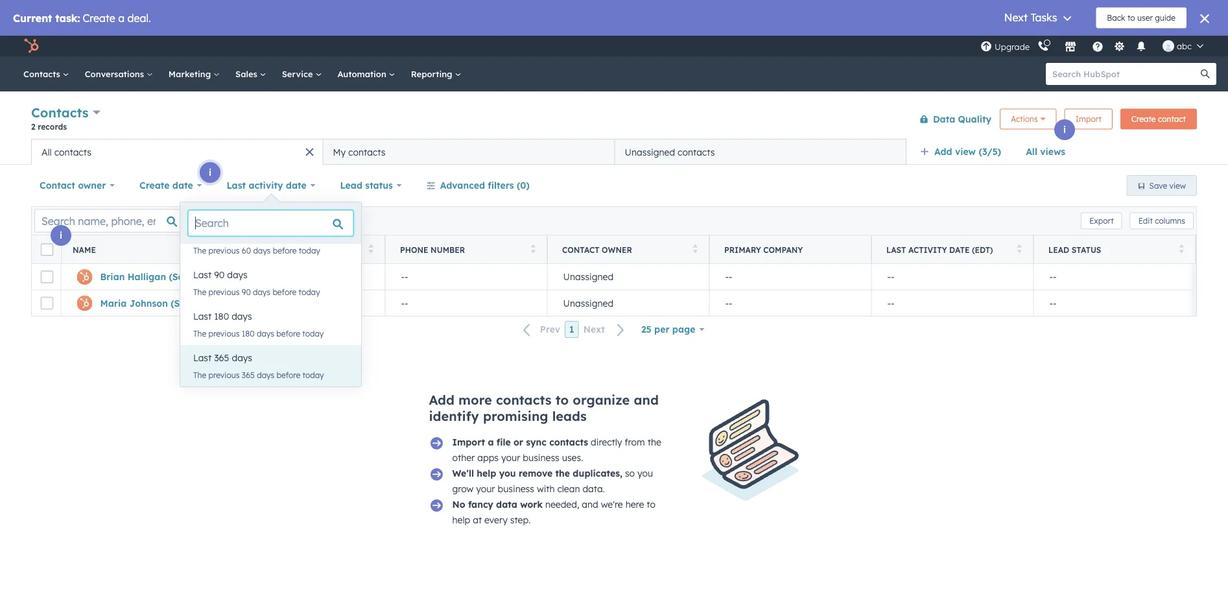 Task type: vqa. For each thing, say whether or not it's contained in the screenshot.
first $0.00 from right
no



Task type: locate. For each thing, give the bounding box(es) containing it.
sales link
[[228, 56, 274, 91]]

0 vertical spatial the
[[648, 437, 661, 448]]

gary orlando image
[[1163, 40, 1175, 52]]

last for last 180 days the previous 180 days before today
[[193, 311, 212, 322]]

view inside button
[[1170, 181, 1186, 190]]

menu
[[979, 36, 1213, 56]]

0 horizontal spatial to
[[556, 392, 569, 408]]

1 horizontal spatial lead
[[1049, 245, 1070, 255]]

last activity date (edt)
[[887, 245, 993, 255]]

lead inside "popup button"
[[340, 180, 363, 191]]

last activity date button
[[218, 173, 324, 198]]

press to sort. image right (edt)
[[1017, 244, 1022, 253]]

today inside last 365 days the previous 365 days before today
[[303, 370, 324, 380]]

0 horizontal spatial contact owner
[[40, 180, 106, 191]]

0 horizontal spatial create
[[139, 180, 170, 191]]

0 horizontal spatial your
[[476, 483, 495, 495]]

primary company column header
[[710, 235, 872, 264]]

1 vertical spatial i button
[[200, 162, 221, 183]]

press to sort. image for contact owner
[[693, 244, 698, 253]]

0 horizontal spatial i button
[[51, 225, 71, 246]]

you right 'so'
[[638, 468, 653, 479]]

create inside popup button
[[139, 180, 170, 191]]

all contacts
[[42, 146, 91, 158]]

identify
[[429, 408, 479, 424]]

0 vertical spatial owner
[[78, 180, 106, 191]]

and inside needed, and we're here to help at every step.
[[582, 499, 599, 510]]

1 press to sort. image from the left
[[207, 244, 211, 253]]

1 horizontal spatial 365
[[242, 370, 255, 380]]

add for add more contacts to organize and identify promising leads
[[429, 392, 455, 408]]

2 press to sort. image from the left
[[531, 244, 536, 253]]

3 the from the top
[[193, 329, 206, 338]]

import down search hubspot 'search field'
[[1076, 114, 1102, 124]]

pagination navigation
[[515, 321, 633, 338]]

1 horizontal spatial all
[[1026, 146, 1038, 157]]

view
[[955, 146, 976, 157], [1170, 181, 1186, 190]]

create date
[[139, 180, 193, 191]]

all down 2 records at the top
[[42, 146, 52, 158]]

previous inside last 365 days the previous 365 days before today
[[209, 370, 240, 380]]

create for create contact
[[1132, 114, 1156, 124]]

the right the from
[[648, 437, 661, 448]]

90 up last 180 days button
[[242, 287, 251, 297]]

reporting
[[411, 68, 455, 79]]

contacts button
[[31, 103, 101, 122]]

before
[[273, 245, 297, 255], [273, 287, 296, 297], [276, 329, 300, 338], [277, 370, 300, 380]]

0 vertical spatial import
[[1076, 114, 1102, 124]]

date down all contacts button
[[172, 180, 193, 191]]

1 vertical spatial business
[[498, 483, 534, 495]]

clean
[[557, 483, 580, 495]]

1 vertical spatial and
[[582, 499, 599, 510]]

2 previous from the top
[[209, 287, 240, 297]]

before down bh@hubspot.com
[[273, 287, 296, 297]]

contact)
[[209, 271, 248, 282], [211, 297, 250, 309]]

1 vertical spatial lead
[[1049, 245, 1070, 255]]

2 press to sort. element from the left
[[369, 244, 374, 255]]

bh@hubspot.com button
[[223, 264, 385, 290]]

1 horizontal spatial import
[[1076, 114, 1102, 124]]

1 horizontal spatial to
[[647, 499, 656, 510]]

1 vertical spatial create
[[139, 180, 170, 191]]

lead status
[[1049, 245, 1102, 255]]

0 vertical spatial add
[[935, 146, 953, 157]]

(0)
[[517, 180, 530, 191]]

your up the fancy
[[476, 483, 495, 495]]

press to sort. image left phone
[[369, 244, 374, 253]]

help down no
[[452, 514, 470, 526]]

last inside last 365 days the previous 365 days before today
[[193, 352, 212, 364]]

bh@hubspot.com link
[[239, 271, 318, 282]]

1 date from the left
[[172, 180, 193, 191]]

0 horizontal spatial 90
[[214, 269, 225, 281]]

help down apps
[[477, 468, 496, 479]]

add down data
[[935, 146, 953, 157]]

(sample down brian halligan (sample contact)
[[171, 297, 208, 309]]

last inside popup button
[[227, 180, 246, 191]]

previous inside last 180 days the previous 180 days before today
[[209, 329, 240, 338]]

3 press to sort. image from the left
[[693, 244, 698, 253]]

1 vertical spatial your
[[476, 483, 495, 495]]

lead status button
[[332, 173, 410, 198]]

1 vertical spatial contact)
[[211, 297, 250, 309]]

1 press to sort. element from the left
[[207, 244, 211, 255]]

2 you from the left
[[638, 468, 653, 479]]

create inside button
[[1132, 114, 1156, 124]]

1 vertical spatial view
[[1170, 181, 1186, 190]]

0 horizontal spatial date
[[172, 180, 193, 191]]

2 press to sort. image from the left
[[1017, 244, 1022, 253]]

1 horizontal spatial date
[[286, 180, 307, 191]]

(sample for halligan
[[169, 271, 206, 282]]

180 up last 365 days button
[[242, 329, 255, 338]]

0 horizontal spatial help
[[452, 514, 470, 526]]

0 vertical spatial create
[[1132, 114, 1156, 124]]

(sample up maria johnson (sample contact)
[[169, 271, 206, 282]]

(edt)
[[972, 245, 993, 255]]

contact) down last 90 days the previous 90 days before today
[[211, 297, 250, 309]]

previous for 365
[[209, 370, 240, 380]]

import for import
[[1076, 114, 1102, 124]]

contacts inside popup button
[[31, 104, 89, 121]]

the up 'clean'
[[556, 468, 570, 479]]

4 previous from the top
[[209, 370, 240, 380]]

upgrade image
[[981, 41, 992, 53]]

to inside needed, and we're here to help at every step.
[[647, 499, 656, 510]]

the
[[648, 437, 661, 448], [556, 468, 570, 479]]

2 all from the left
[[42, 146, 52, 158]]

page
[[672, 324, 696, 335]]

previous down last 180 days the previous 180 days before today
[[209, 370, 240, 380]]

and down data.
[[582, 499, 599, 510]]

press to sort. element for contact owner
[[693, 244, 698, 255]]

0 vertical spatial 365
[[214, 352, 229, 364]]

1 horizontal spatial press to sort. image
[[1017, 244, 1022, 253]]

1 vertical spatial the
[[556, 468, 570, 479]]

uses.
[[562, 452, 583, 463]]

maria johnson (sample contact)
[[100, 297, 250, 309]]

1 vertical spatial help
[[452, 514, 470, 526]]

4 press to sort. element from the left
[[693, 244, 698, 255]]

the
[[193, 245, 206, 255], [193, 287, 206, 297], [193, 329, 206, 338], [193, 370, 206, 380]]

abc
[[1177, 41, 1192, 51]]

all left views
[[1026, 146, 1038, 157]]

0 vertical spatial help
[[477, 468, 496, 479]]

last 180 days the previous 180 days before today
[[193, 311, 324, 338]]

2 records
[[31, 122, 67, 131]]

automation link
[[330, 56, 403, 91]]

1 vertical spatial 365
[[242, 370, 255, 380]]

the for last 365 days
[[193, 370, 206, 380]]

0 horizontal spatial you
[[499, 468, 516, 479]]

2 vertical spatial i
[[60, 230, 62, 241]]

brian
[[100, 271, 125, 282]]

previous up last 365 days the previous 365 days before today
[[209, 329, 240, 338]]

0 horizontal spatial import
[[452, 437, 485, 448]]

unassigned for bh@hubspot.com
[[563, 271, 614, 282]]

0 vertical spatial your
[[501, 452, 520, 463]]

0 vertical spatial contact
[[40, 180, 75, 191]]

import for import a file or sync contacts
[[452, 437, 485, 448]]

i button right create date
[[200, 162, 221, 183]]

before inside last 90 days the previous 90 days before today
[[273, 287, 296, 297]]

add left more
[[429, 392, 455, 408]]

1 the from the top
[[193, 245, 206, 255]]

data.
[[583, 483, 605, 495]]

view left (3/5)
[[955, 146, 976, 157]]

the inside last 365 days the previous 365 days before today
[[193, 370, 206, 380]]

list box
[[180, 221, 361, 387]]

25 per page
[[641, 324, 696, 335]]

1 vertical spatial contacts
[[31, 104, 89, 121]]

i
[[1064, 124, 1066, 135], [209, 167, 211, 178], [60, 230, 62, 241]]

per
[[654, 324, 670, 335]]

maria johnson (sample contact) link
[[100, 297, 250, 309]]

2 date from the left
[[286, 180, 307, 191]]

1 vertical spatial (sample
[[171, 297, 208, 309]]

view right save
[[1170, 181, 1186, 190]]

4 press to sort. image from the left
[[1179, 244, 1184, 253]]

reporting link
[[403, 56, 469, 91]]

before up last 365 days button
[[276, 329, 300, 338]]

3 press to sort. element from the left
[[531, 244, 536, 255]]

before inside last 180 days the previous 180 days before today
[[276, 329, 300, 338]]

1 horizontal spatial 90
[[242, 287, 251, 297]]

add for add view (3/5)
[[935, 146, 953, 157]]

unassigned inside button
[[625, 146, 675, 158]]

i down all contacts button
[[209, 167, 211, 178]]

0 vertical spatial unassigned
[[625, 146, 675, 158]]

so
[[625, 468, 635, 479]]

1 horizontal spatial add
[[935, 146, 953, 157]]

add inside popup button
[[935, 146, 953, 157]]

create left 'contact'
[[1132, 114, 1156, 124]]

email
[[238, 245, 264, 255]]

my contacts
[[333, 146, 386, 158]]

press to sort. element
[[207, 244, 211, 255], [369, 244, 374, 255], [531, 244, 536, 255], [693, 244, 698, 255], [1017, 244, 1022, 255], [1179, 244, 1184, 255]]

previous left 60 on the left of the page
[[209, 245, 240, 255]]

0 horizontal spatial lead
[[340, 180, 363, 191]]

0 horizontal spatial press to sort. image
[[369, 244, 374, 253]]

1 horizontal spatial contact
[[562, 245, 600, 255]]

0 horizontal spatial i
[[60, 230, 62, 241]]

help inside needed, and we're here to help at every step.
[[452, 514, 470, 526]]

last
[[227, 180, 246, 191], [887, 245, 906, 255], [193, 269, 212, 281], [193, 311, 212, 322], [193, 352, 212, 364]]

last 365 days button
[[180, 345, 361, 371]]

2 the from the top
[[193, 287, 206, 297]]

0 vertical spatial i button
[[1055, 119, 1075, 140]]

previous for 180
[[209, 329, 240, 338]]

1 horizontal spatial owner
[[602, 245, 632, 255]]

or
[[514, 437, 523, 448]]

all inside 'link'
[[1026, 146, 1038, 157]]

business inside directly from the other apps your business uses.
[[523, 452, 560, 463]]

settings image
[[1114, 41, 1126, 53]]

0 vertical spatial (sample
[[169, 271, 206, 282]]

lead
[[340, 180, 363, 191], [1049, 245, 1070, 255]]

1 horizontal spatial the
[[648, 437, 661, 448]]

help button
[[1087, 36, 1109, 56]]

today for last 180 days
[[302, 329, 324, 338]]

marketplaces image
[[1065, 42, 1077, 53]]

notifications image
[[1136, 42, 1147, 53]]

you inside so you grow your business with clean data.
[[638, 468, 653, 479]]

last inside last 180 days the previous 180 days before today
[[193, 311, 212, 322]]

25 per page button
[[633, 317, 713, 342]]

your down file
[[501, 452, 520, 463]]

last for last activity date (edt)
[[887, 245, 906, 255]]

import inside button
[[1076, 114, 1102, 124]]

settings link
[[1112, 39, 1128, 53]]

press to sort. image
[[369, 244, 374, 253], [1017, 244, 1022, 253]]

date right activity
[[286, 180, 307, 191]]

business up data
[[498, 483, 534, 495]]

contacts banner
[[31, 102, 1197, 139]]

before inside last 365 days the previous 365 days before today
[[277, 370, 300, 380]]

no fancy data work
[[452, 499, 543, 510]]

the inside last 180 days the previous 180 days before today
[[193, 329, 206, 338]]

before down last 180 days the previous 180 days before today
[[277, 370, 300, 380]]

i down contact owner 'popup button'
[[60, 230, 62, 241]]

to right here
[[647, 499, 656, 510]]

contact
[[40, 180, 75, 191], [562, 245, 600, 255]]

1 unassigned button from the top
[[547, 264, 710, 290]]

0 horizontal spatial and
[[582, 499, 599, 510]]

advanced filters (0)
[[440, 180, 530, 191]]

all inside button
[[42, 146, 52, 158]]

press to sort. image for lead status
[[1179, 244, 1184, 253]]

2 unassigned button from the top
[[547, 290, 710, 316]]

marketing link
[[161, 56, 228, 91]]

i button up views
[[1055, 119, 1075, 140]]

needed,
[[545, 499, 579, 510]]

last for last 365 days the previous 365 days before today
[[193, 352, 212, 364]]

more
[[459, 392, 492, 408]]

5 press to sort. element from the left
[[1017, 244, 1022, 255]]

before for last 365 days
[[277, 370, 300, 380]]

import a file or sync contacts
[[452, 437, 588, 448]]

(sample for johnson
[[171, 297, 208, 309]]

6 press to sort. element from the left
[[1179, 244, 1184, 255]]

upgrade
[[995, 42, 1030, 52]]

contacts for all contacts
[[54, 146, 91, 158]]

contact) for bh@hubspot.com
[[209, 271, 248, 282]]

1 vertical spatial import
[[452, 437, 485, 448]]

contacts down hubspot link
[[23, 68, 63, 79]]

service link
[[274, 56, 330, 91]]

primary company
[[724, 245, 803, 255]]

90 down the previous 60 days before today
[[214, 269, 225, 281]]

0 vertical spatial i
[[1064, 124, 1066, 135]]

180 down maria johnson (sample contact)
[[214, 311, 229, 322]]

johnson
[[129, 297, 168, 309]]

1 all from the left
[[1026, 146, 1038, 157]]

today inside last 90 days the previous 90 days before today
[[299, 287, 320, 297]]

press to sort. image
[[207, 244, 211, 253], [531, 244, 536, 253], [693, 244, 698, 253], [1179, 244, 1184, 253]]

1 press to sort. image from the left
[[369, 244, 374, 253]]

create contact
[[1132, 114, 1186, 124]]

contact) for emailmaria@hubspot.com
[[211, 297, 250, 309]]

2 vertical spatial unassigned
[[563, 297, 614, 309]]

unassigned button
[[547, 264, 710, 290], [547, 290, 710, 316]]

0 vertical spatial lead
[[340, 180, 363, 191]]

1 horizontal spatial 180
[[242, 329, 255, 338]]

0 vertical spatial business
[[523, 452, 560, 463]]

4 the from the top
[[193, 370, 206, 380]]

0 horizontal spatial add
[[429, 392, 455, 408]]

filters
[[488, 180, 514, 191]]

1 vertical spatial to
[[647, 499, 656, 510]]

1 horizontal spatial and
[[634, 392, 659, 408]]

import up other on the left bottom
[[452, 437, 485, 448]]

0 vertical spatial to
[[556, 392, 569, 408]]

i button left name
[[51, 225, 71, 246]]

i button
[[1055, 119, 1075, 140], [200, 162, 221, 183], [51, 225, 71, 246]]

1 vertical spatial unassigned
[[563, 271, 614, 282]]

all for all contacts
[[42, 146, 52, 158]]

create down all contacts button
[[139, 180, 170, 191]]

the inside last 90 days the previous 90 days before today
[[193, 287, 206, 297]]

to left organize
[[556, 392, 569, 408]]

0 horizontal spatial contact
[[40, 180, 75, 191]]

contacts inside add more contacts to organize and identify promising leads
[[496, 392, 552, 408]]

1 you from the left
[[499, 468, 516, 479]]

directly
[[591, 437, 622, 448]]

all
[[1026, 146, 1038, 157], [42, 146, 52, 158]]

import
[[1076, 114, 1102, 124], [452, 437, 485, 448]]

help
[[477, 468, 496, 479], [452, 514, 470, 526]]

0 vertical spatial contact owner
[[40, 180, 106, 191]]

2 horizontal spatial i button
[[1055, 119, 1075, 140]]

1 horizontal spatial create
[[1132, 114, 1156, 124]]

0 vertical spatial view
[[955, 146, 976, 157]]

i up views
[[1064, 124, 1066, 135]]

0 vertical spatial contacts
[[23, 68, 63, 79]]

business up we'll help you remove the duplicates,
[[523, 452, 560, 463]]

0 horizontal spatial 365
[[214, 352, 229, 364]]

1 vertical spatial owner
[[602, 245, 632, 255]]

contacts up records
[[31, 104, 89, 121]]

last inside last 90 days the previous 90 days before today
[[193, 269, 212, 281]]

unassigned for emailmaria@hubspot.com
[[563, 297, 614, 309]]

1 horizontal spatial you
[[638, 468, 653, 479]]

0 vertical spatial 90
[[214, 269, 225, 281]]

0 horizontal spatial all
[[42, 146, 52, 158]]

add inside add more contacts to organize and identify promising leads
[[429, 392, 455, 408]]

-- button
[[385, 264, 547, 290], [1034, 264, 1196, 290], [385, 290, 547, 316], [1034, 290, 1196, 316]]

0 vertical spatial contact)
[[209, 271, 248, 282]]

marketplaces button
[[1057, 36, 1084, 56]]

conversations
[[85, 68, 146, 79]]

and up the from
[[634, 392, 659, 408]]

0 horizontal spatial 180
[[214, 311, 229, 322]]

1 horizontal spatial i
[[209, 167, 211, 178]]

date
[[950, 245, 970, 255]]

0 horizontal spatial view
[[955, 146, 976, 157]]

1 horizontal spatial your
[[501, 452, 520, 463]]

you left the remove
[[499, 468, 516, 479]]

1 horizontal spatial contact owner
[[562, 245, 632, 255]]

0 vertical spatial and
[[634, 392, 659, 408]]

1 previous from the top
[[209, 245, 240, 255]]

1 horizontal spatial view
[[1170, 181, 1186, 190]]

1 vertical spatial add
[[429, 392, 455, 408]]

contacts
[[23, 68, 63, 79], [31, 104, 89, 121]]

hubspot image
[[23, 38, 39, 54]]

0 horizontal spatial owner
[[78, 180, 106, 191]]

no
[[452, 499, 465, 510]]

3 previous from the top
[[209, 329, 240, 338]]

contact) down 60 on the left of the page
[[209, 271, 248, 282]]

previous up last 180 days the previous 180 days before today
[[209, 287, 240, 297]]

previous inside last 90 days the previous 90 days before today
[[209, 287, 240, 297]]

bh@hubspot.com
[[239, 271, 318, 282]]

hubspot link
[[16, 38, 49, 54]]

name
[[73, 245, 96, 255]]

actions button
[[1000, 109, 1057, 129]]

today inside last 180 days the previous 180 days before today
[[302, 329, 324, 338]]

view inside popup button
[[955, 146, 976, 157]]



Task type: describe. For each thing, give the bounding box(es) containing it.
before for last 90 days
[[273, 287, 296, 297]]

phone number
[[400, 245, 465, 255]]

primary
[[724, 245, 761, 255]]

fancy
[[468, 499, 493, 510]]

status
[[1072, 245, 1102, 255]]

add view (3/5)
[[935, 146, 1002, 157]]

last 180 days button
[[180, 304, 361, 329]]

the for last 90 days
[[193, 287, 206, 297]]

last 90 days the previous 90 days before today
[[193, 269, 320, 297]]

Search search field
[[188, 210, 354, 236]]

at
[[473, 514, 482, 526]]

press to sort. image for email
[[369, 244, 374, 253]]

conversations link
[[77, 56, 161, 91]]

your inside directly from the other apps your business uses.
[[501, 452, 520, 463]]

every
[[484, 514, 508, 526]]

last for last 90 days the previous 90 days before today
[[193, 269, 212, 281]]

so you grow your business with clean data.
[[452, 468, 653, 495]]

press to sort. image for phone number
[[531, 244, 536, 253]]

data
[[496, 499, 517, 510]]

unassigned contacts
[[625, 146, 715, 158]]

we'll
[[452, 468, 474, 479]]

contact
[[1158, 114, 1186, 124]]

calling icon button
[[1033, 37, 1055, 55]]

actions
[[1011, 114, 1038, 124]]

press to sort. element for lead status
[[1179, 244, 1184, 255]]

duplicates,
[[573, 468, 623, 479]]

quality
[[958, 113, 992, 125]]

1 button
[[565, 321, 579, 338]]

Search name, phone, email addresses, or company search field
[[34, 209, 187, 233]]

contacts for unassigned contacts
[[678, 146, 715, 158]]

activity
[[249, 180, 283, 191]]

lead for lead status
[[1049, 245, 1070, 255]]

step.
[[510, 514, 531, 526]]

the for last 180 days
[[193, 329, 206, 338]]

promising
[[483, 408, 548, 424]]

unassigned button for bh@hubspot.com
[[547, 264, 710, 290]]

halligan
[[128, 271, 166, 282]]

emailmaria@hubspot.com link
[[239, 297, 359, 309]]

1 vertical spatial contact owner
[[562, 245, 632, 255]]

emailmaria@hubspot.com
[[239, 297, 359, 309]]

emailmaria@hubspot.com button
[[223, 290, 385, 316]]

my contacts button
[[323, 139, 615, 165]]

records
[[38, 122, 67, 131]]

here
[[626, 499, 644, 510]]

company
[[764, 245, 803, 255]]

abc button
[[1155, 36, 1212, 56]]

contacts link
[[16, 56, 77, 91]]

all contacts button
[[31, 139, 323, 165]]

date inside last activity date popup button
[[286, 180, 307, 191]]

press to sort. image for last activity date (edt)
[[1017, 244, 1022, 253]]

create contact button
[[1121, 109, 1197, 129]]

1 horizontal spatial i button
[[200, 162, 221, 183]]

date inside create date popup button
[[172, 180, 193, 191]]

sync
[[526, 437, 547, 448]]

contact owner inside contact owner 'popup button'
[[40, 180, 106, 191]]

calling icon image
[[1038, 41, 1049, 52]]

data
[[933, 113, 956, 125]]

0 vertical spatial 180
[[214, 311, 229, 322]]

next
[[584, 324, 605, 335]]

we'll help you remove the duplicates,
[[452, 468, 623, 479]]

contacts for my contacts
[[348, 146, 386, 158]]

my
[[333, 146, 346, 158]]

today for last 90 days
[[299, 287, 320, 297]]

automation
[[338, 68, 389, 79]]

add more contacts to organize and identify promising leads
[[429, 392, 659, 424]]

press to sort. element for email
[[369, 244, 374, 255]]

the inside directly from the other apps your business uses.
[[648, 437, 661, 448]]

last for last activity date
[[227, 180, 246, 191]]

previous for 90
[[209, 287, 240, 297]]

today for last 365 days
[[303, 370, 324, 380]]

brian halligan (sample contact) link
[[100, 271, 248, 282]]

edit
[[1139, 216, 1153, 226]]

and inside add more contacts to organize and identify promising leads
[[634, 392, 659, 408]]

edit columns button
[[1130, 212, 1194, 229]]

help image
[[1092, 42, 1104, 53]]

search button
[[1195, 63, 1217, 85]]

all views
[[1026, 146, 1066, 157]]

contact owner button
[[31, 173, 123, 198]]

1 vertical spatial 90
[[242, 287, 251, 297]]

contact inside 'popup button'
[[40, 180, 75, 191]]

(3/5)
[[979, 146, 1002, 157]]

unassigned contacts button
[[615, 139, 907, 165]]

list box containing last 90 days
[[180, 221, 361, 387]]

all for all views
[[1026, 146, 1038, 157]]

60
[[242, 245, 251, 255]]

create for create date
[[139, 180, 170, 191]]

owner inside 'popup button'
[[78, 180, 106, 191]]

save
[[1150, 181, 1168, 190]]

lead for lead status
[[340, 180, 363, 191]]

2
[[31, 122, 35, 131]]

prev
[[540, 324, 560, 335]]

advanced
[[440, 180, 485, 191]]

last 365 days the previous 365 days before today
[[193, 352, 324, 380]]

before for last 180 days
[[276, 329, 300, 338]]

add view (3/5) button
[[912, 139, 1018, 165]]

press to sort. element for phone number
[[531, 244, 536, 255]]

all views link
[[1018, 139, 1074, 165]]

Search HubSpot search field
[[1046, 63, 1205, 85]]

before up bh@hubspot.com link
[[273, 245, 297, 255]]

we're
[[601, 499, 623, 510]]

your inside so you grow your business with clean data.
[[476, 483, 495, 495]]

import button
[[1065, 109, 1113, 129]]

export button
[[1081, 212, 1123, 229]]

work
[[520, 499, 543, 510]]

1
[[570, 324, 574, 335]]

advanced filters (0) button
[[418, 173, 538, 198]]

view for save
[[1170, 181, 1186, 190]]

press to sort. element for last activity date (edt)
[[1017, 244, 1022, 255]]

unassigned button for emailmaria@hubspot.com
[[547, 290, 710, 316]]

2 vertical spatial i button
[[51, 225, 71, 246]]

1 vertical spatial contact
[[562, 245, 600, 255]]

0 horizontal spatial the
[[556, 468, 570, 479]]

to inside add more contacts to organize and identify promising leads
[[556, 392, 569, 408]]

business inside so you grow your business with clean data.
[[498, 483, 534, 495]]

remove
[[519, 468, 553, 479]]

1 horizontal spatial help
[[477, 468, 496, 479]]

menu containing abc
[[979, 36, 1213, 56]]

search image
[[1201, 69, 1210, 78]]

1 vertical spatial 180
[[242, 329, 255, 338]]

1 vertical spatial i
[[209, 167, 211, 178]]

needed, and we're here to help at every step.
[[452, 499, 656, 526]]

2 horizontal spatial i
[[1064, 124, 1066, 135]]

data quality
[[933, 113, 992, 125]]

view for add
[[955, 146, 976, 157]]



